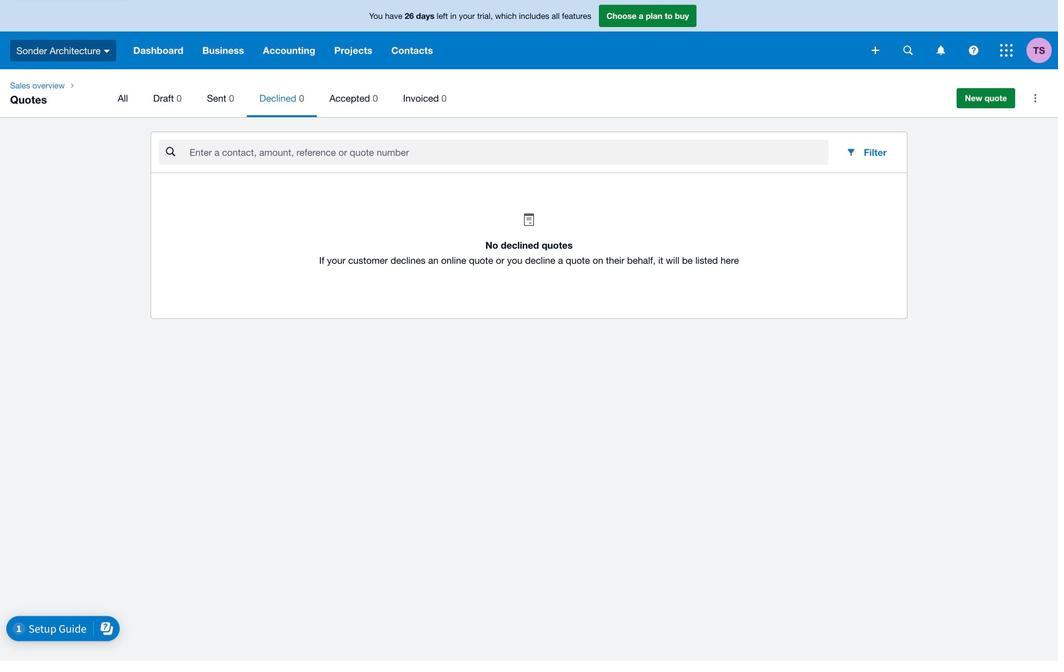 Task type: describe. For each thing, give the bounding box(es) containing it.
shortcuts image
[[1023, 86, 1048, 111]]

menu inside "quotes" element
[[105, 79, 939, 117]]



Task type: vqa. For each thing, say whether or not it's contained in the screenshot.
svg image
yes



Task type: locate. For each thing, give the bounding box(es) containing it.
svg image
[[937, 46, 945, 55]]

menu
[[105, 79, 939, 117]]

Enter a contact, amount, reference or quote number field
[[188, 140, 829, 164]]

quotes element
[[0, 69, 1058, 117]]

banner
[[0, 0, 1058, 69]]

svg image
[[1000, 44, 1013, 57], [903, 46, 913, 55], [969, 46, 978, 55], [872, 47, 879, 54], [104, 50, 110, 53]]



